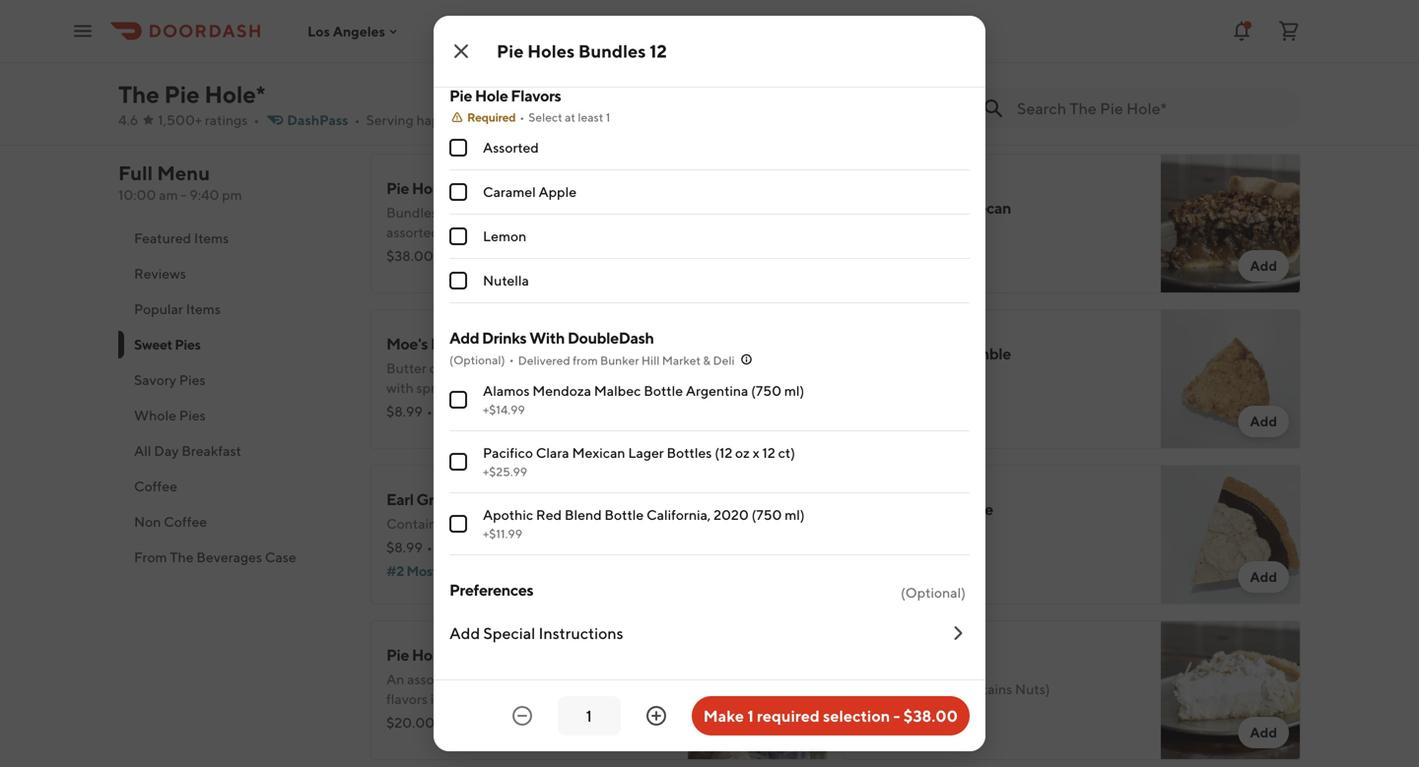 Task type: locate. For each thing, give the bounding box(es) containing it.
1 vertical spatial by
[[454, 731, 469, 747]]

• select at least 1
[[520, 110, 610, 124]]

bundles
[[578, 40, 646, 62], [454, 179, 511, 198], [386, 205, 438, 221], [454, 646, 511, 665]]

add button for moe's pumpkin pie
[[765, 406, 816, 438]]

0 vertical spatial bottle
[[644, 383, 683, 399]]

by down like
[[608, 244, 623, 260]]

Assorted checkbox
[[449, 139, 467, 157]]

pie hole flavors group
[[449, 85, 970, 304]]

$38.00 down gf at right bottom
[[903, 707, 958, 726]]

0 horizontal spatial by
[[454, 731, 469, 747]]

pie inside the pie holes bundles 12 bundles of 12 pie holes in flavors like lemon, assorted, blueberry, pumpkin, caramel apple, and nutella. description generated by doordash using ai
[[386, 179, 409, 198]]

coconut cream image
[[688, 0, 828, 69], [1161, 621, 1301, 761]]

close pie holes bundles 12 image
[[449, 39, 473, 63]]

0 horizontal spatial most
[[406, 563, 438, 580]]

caramel down variety
[[605, 691, 655, 708]]

#1
[[859, 553, 875, 570]]

1 vertical spatial ml)
[[785, 507, 805, 523]]

hole
[[475, 86, 508, 105]]

by down including
[[454, 731, 469, 747]]

most right #1
[[877, 553, 908, 570]]

$38.00 down assorted,
[[386, 248, 433, 264]]

bottle right "blend"
[[605, 507, 644, 523]]

flavors
[[544, 205, 586, 221], [386, 691, 428, 708]]

by inside pie holes bundles 6 an assortment of 24 mini pies in a variety of flavors including nutella, pumpkin, caramel apple, lemon, and blueberry. description generated by doordash using ai
[[454, 731, 469, 747]]

items for featured items
[[194, 230, 229, 246]]

• down drinks
[[509, 353, 514, 367]]

the up '4.6'
[[118, 80, 159, 108]]

caramel inside the pie holes bundles 12 bundles of 12 pie holes in flavors like lemon, assorted, blueberry, pumpkin, caramel apple, and nutella. description generated by doordash using ai
[[573, 224, 622, 240]]

0 vertical spatial $38.00
[[386, 248, 433, 264]]

$8.99 • down sprinkle
[[386, 404, 433, 420]]

caramel inside pie holes bundles 6 an assortment of 24 mini pies in a variety of flavors including nutella, pumpkin, caramel apple, lemon, and blueberry. description generated by doordash using ai
[[605, 691, 655, 708]]

the right from
[[170, 549, 194, 566]]

mexican chocolate image
[[1161, 465, 1301, 605]]

a left time on the top of the page
[[555, 112, 562, 128]]

#2 most liked
[[386, 563, 474, 580]]

- right am
[[181, 187, 187, 203]]

bunker
[[600, 354, 639, 368]]

add button
[[1238, 26, 1289, 57], [765, 250, 816, 282], [1238, 250, 1289, 282], [765, 406, 816, 438], [1238, 406, 1289, 438], [1238, 562, 1289, 593], [765, 717, 816, 749], [1238, 717, 1289, 749]]

items for popular items
[[186, 301, 221, 317]]

ai down lemon
[[489, 264, 503, 280]]

1 vertical spatial items
[[186, 301, 221, 317]]

serving happiness one slice at a time •
[[366, 112, 607, 128]]

doordash down nutella.
[[386, 264, 450, 280]]

1 right least
[[606, 110, 610, 124]]

pumpkin, down holes at the top of page
[[511, 224, 570, 240]]

description up nutella
[[465, 244, 538, 260]]

1 horizontal spatial doordash
[[472, 731, 535, 747]]

using down lemon checkbox
[[452, 264, 486, 280]]

coconut cream image for $8.99
[[688, 0, 828, 69]]

• right ratings
[[254, 112, 259, 128]]

1 vertical spatial a
[[586, 672, 594, 688]]

day
[[154, 443, 179, 459]]

add for latte image
[[1250, 33, 1277, 49]]

- inside button
[[893, 707, 900, 726]]

2 $8.99 • from the top
[[386, 540, 433, 556]]

add for mexican chocolate 'image'
[[1250, 569, 1277, 585]]

pies right savory
[[179, 372, 206, 388]]

(optional) down #1 most liked
[[901, 585, 966, 601]]

lemon, right like
[[613, 205, 656, 221]]

1 horizontal spatial a
[[586, 672, 594, 688]]

add special instructions
[[449, 624, 624, 643]]

select
[[529, 110, 562, 124]]

mini
[[515, 672, 541, 688]]

most for #2
[[406, 563, 438, 580]]

bottle inside alamos mendoza malbec bottle argentina (750 ml) +$14.99
[[644, 383, 683, 399]]

0 vertical spatial apple,
[[625, 224, 664, 240]]

california,
[[647, 507, 711, 523]]

0 vertical spatial sweet pies
[[371, 110, 475, 136]]

and up malbec
[[586, 360, 609, 376]]

1
[[606, 110, 610, 124], [747, 707, 754, 726]]

whole pies
[[134, 408, 206, 424]]

$8.99 right angeles
[[386, 13, 423, 30]]

1 vertical spatial description
[[565, 711, 638, 727]]

1 vertical spatial coconut cream image
[[1161, 621, 1301, 761]]

- down the vegan
[[893, 707, 900, 726]]

• left serving
[[354, 112, 360, 128]]

pie up pie hole flavors
[[497, 40, 524, 62]]

at
[[565, 110, 576, 124], [540, 112, 552, 128]]

pie holes bundles 6 image
[[688, 621, 828, 761]]

in down caramel apple
[[530, 205, 542, 221]]

argentina
[[686, 383, 748, 399]]

0 vertical spatial sweet
[[371, 110, 431, 136]]

add button for pie holes bundles 12
[[765, 250, 816, 282]]

pie for pie holes bundles 6 an assortment of 24 mini pies in a variety of flavors including nutella, pumpkin, caramel apple, lemon, and blueberry. description generated by doordash using ai
[[386, 646, 409, 665]]

9:40
[[189, 187, 219, 203]]

holes for pie holes bundles 12
[[527, 40, 575, 62]]

$8.99 down the vegan
[[859, 705, 896, 721]]

0 vertical spatial caramel
[[573, 224, 622, 240]]

pie up an
[[386, 646, 409, 665]]

0 items, open order cart image
[[1277, 19, 1301, 43]]

and
[[386, 244, 410, 260], [586, 360, 609, 376], [902, 682, 926, 698], [473, 711, 496, 727]]

featured items button
[[118, 221, 347, 256]]

Caramel Apple checkbox
[[449, 183, 467, 201]]

sweet
[[371, 110, 431, 136], [134, 337, 172, 353]]

0 vertical spatial (optional)
[[449, 353, 505, 367]]

0 vertical spatial ai
[[489, 264, 503, 280]]

0 vertical spatial with
[[498, 360, 525, 376]]

0 vertical spatial 1
[[606, 110, 610, 124]]

1 horizontal spatial ai
[[574, 731, 589, 747]]

0 vertical spatial description
[[465, 244, 538, 260]]

of down 'filled'
[[468, 380, 481, 396]]

items right "popular"
[[186, 301, 221, 317]]

bundles inside dialog
[[578, 40, 646, 62]]

featured
[[134, 230, 191, 246]]

pies inside savory pies button
[[179, 372, 206, 388]]

1 horizontal spatial with
[[498, 360, 525, 376]]

0 horizontal spatial a
[[555, 112, 562, 128]]

holes up assortment
[[412, 646, 452, 665]]

0 horizontal spatial $38.00
[[386, 248, 433, 264]]

none checkbox inside add drinks with doubledash group
[[449, 515, 467, 533]]

ml) up ct)
[[784, 383, 804, 399]]

$8.99 • down contains
[[386, 540, 433, 556]]

0 vertical spatial coffee
[[134, 478, 177, 495]]

pecan
[[968, 199, 1011, 217]]

None checkbox
[[449, 391, 467, 409], [449, 453, 467, 471], [449, 391, 467, 409], [449, 453, 467, 471]]

description inside the pie holes bundles 12 bundles of 12 pie holes in flavors like lemon, assorted, blueberry, pumpkin, caramel apple, and nutella. description generated by doordash using ai
[[465, 244, 538, 260]]

pumpkin, down "pies"
[[544, 691, 602, 708]]

generated down like
[[540, 244, 605, 260]]

slice
[[509, 112, 537, 128]]

mexican up #1 most liked
[[859, 500, 918, 519]]

(optional) for (optional)
[[901, 585, 966, 601]]

most right #2
[[406, 563, 438, 580]]

generated down including
[[386, 731, 451, 747]]

bundles up 'pie'
[[454, 179, 511, 198]]

- for menu
[[181, 187, 187, 203]]

1 vertical spatial -
[[893, 707, 900, 726]]

flavors down an
[[386, 691, 428, 708]]

$38.00 inside button
[[903, 707, 958, 726]]

doordash inside pie holes bundles 6 an assortment of 24 mini pies in a variety of flavors including nutella, pumpkin, caramel apple, lemon, and blueberry. description generated by doordash using ai
[[472, 731, 535, 747]]

the inside button
[[170, 549, 194, 566]]

2 (750 from the top
[[752, 507, 782, 523]]

1 vertical spatial apple
[[905, 344, 947, 363]]

caramel down like
[[573, 224, 622, 240]]

0 horizontal spatial doordash
[[386, 264, 450, 280]]

bundles up least
[[578, 40, 646, 62]]

most
[[877, 553, 908, 570], [406, 563, 438, 580]]

caramel left pecan
[[907, 199, 965, 217]]

• right time on the top of the page
[[601, 112, 607, 128]]

0 horizontal spatial using
[[452, 264, 486, 280]]

1 vertical spatial $8.99 •
[[386, 540, 433, 556]]

using
[[452, 264, 486, 280], [538, 731, 571, 747]]

0 vertical spatial in
[[530, 205, 542, 221]]

24
[[496, 672, 512, 688]]

whole pies button
[[118, 398, 347, 434]]

1 horizontal spatial lemon,
[[613, 205, 656, 221]]

0 horizontal spatial sweet pies
[[134, 337, 200, 353]]

and inside pie holes bundles 6 an assortment of 24 mini pies in a variety of flavors including nutella, pumpkin, caramel apple, lemon, and blueberry. description generated by doordash using ai
[[473, 711, 496, 727]]

moe's pumpkin pie butter crust filled with pumpkin and topped with sprinkle of cinnamon
[[386, 335, 658, 396]]

1 vertical spatial lemon,
[[428, 711, 470, 727]]

0 vertical spatial coconut cream image
[[688, 0, 828, 69]]

add drinks with doubledash group
[[449, 327, 970, 556]]

blend
[[565, 507, 602, 523]]

and left gf at right bottom
[[902, 682, 926, 698]]

and inside vegan and gf (contains nuts) $8.99
[[902, 682, 926, 698]]

+$14.99
[[483, 403, 525, 417]]

pie up happiness at the top left of page
[[449, 86, 472, 105]]

0 horizontal spatial at
[[540, 112, 552, 128]]

pie inside pie holes bundles 6 an assortment of 24 mini pies in a variety of flavors including nutella, pumpkin, caramel apple, lemon, and blueberry. description generated by doordash using ai
[[386, 646, 409, 665]]

items up reviews button
[[194, 230, 229, 246]]

market
[[662, 354, 701, 368]]

sweet right dashpass •
[[371, 110, 431, 136]]

0 horizontal spatial -
[[181, 187, 187, 203]]

0 horizontal spatial apple
[[539, 184, 577, 200]]

of left 24
[[480, 672, 493, 688]]

apothic
[[483, 507, 533, 523]]

0 vertical spatial (750
[[751, 383, 782, 399]]

with up 'cinnamon'
[[498, 360, 525, 376]]

happiness
[[416, 112, 480, 128]]

0 horizontal spatial mexican
[[572, 445, 625, 461]]

sweet pies up assorted checkbox
[[371, 110, 475, 136]]

1 vertical spatial $38.00
[[903, 707, 958, 726]]

1 vertical spatial pumpkin,
[[544, 691, 602, 708]]

1 vertical spatial (750
[[752, 507, 782, 523]]

1 vertical spatial caramel
[[605, 691, 655, 708]]

0 vertical spatial lemon,
[[613, 205, 656, 221]]

pie inside "group"
[[449, 86, 472, 105]]

ai inside the pie holes bundles 12 bundles of 12 pie holes in flavors like lemon, assorted, blueberry, pumpkin, caramel apple, and nutella. description generated by doordash using ai
[[489, 264, 503, 280]]

0 vertical spatial -
[[181, 187, 187, 203]]

of inside moe's pumpkin pie butter crust filled with pumpkin and topped with sprinkle of cinnamon
[[468, 380, 481, 396]]

$8.99 inside vegan and gf (contains nuts) $8.99
[[859, 705, 896, 721]]

- for 1
[[893, 707, 900, 726]]

0 vertical spatial by
[[608, 244, 623, 260]]

Lemon checkbox
[[449, 228, 467, 245]]

caramel
[[483, 184, 536, 200], [907, 199, 965, 217]]

• left the select
[[520, 110, 525, 124]]

0 vertical spatial pumpkin,
[[511, 224, 570, 240]]

liked down mexican chocolate
[[911, 553, 945, 570]]

1 horizontal spatial mexican
[[859, 500, 918, 519]]

doubledash
[[568, 329, 654, 347]]

required
[[757, 707, 820, 726]]

1 horizontal spatial by
[[608, 244, 623, 260]]

1 horizontal spatial liked
[[911, 553, 945, 570]]

0 vertical spatial mexican
[[572, 445, 625, 461]]

lager
[[628, 445, 664, 461]]

bundles up 24
[[454, 646, 511, 665]]

#1 most liked
[[859, 553, 945, 570]]

lemon, down including
[[428, 711, 470, 727]]

holes inside dialog
[[527, 40, 575, 62]]

add for pie holes bundles 6 image
[[777, 725, 804, 741]]

mendoza
[[532, 383, 591, 399]]

apple inside pie hole flavors "group"
[[539, 184, 577, 200]]

butter
[[386, 360, 427, 376]]

coffee up the non
[[134, 478, 177, 495]]

caramel up holes at the top of page
[[483, 184, 536, 200]]

None checkbox
[[449, 515, 467, 533]]

1 horizontal spatial -
[[893, 707, 900, 726]]

mexican right 'clara'
[[572, 445, 625, 461]]

bottle inside apothic red blend bottle california, 2020 (750 ml) +$11.99
[[605, 507, 644, 523]]

0 horizontal spatial the
[[118, 80, 159, 108]]

items
[[194, 230, 229, 246], [186, 301, 221, 317]]

1 horizontal spatial flavors
[[544, 205, 586, 221]]

add
[[1250, 33, 1277, 49], [777, 258, 804, 274], [1250, 258, 1277, 274], [449, 329, 479, 347], [777, 413, 804, 430], [1250, 413, 1277, 430], [1250, 569, 1277, 585], [449, 624, 480, 643], [777, 725, 804, 741], [1250, 725, 1277, 741]]

holes inside pie holes bundles 6 an assortment of 24 mini pies in a variety of flavors including nutella, pumpkin, caramel apple, lemon, and blueberry. description generated by doordash using ai
[[412, 646, 452, 665]]

0 horizontal spatial coconut cream image
[[688, 0, 828, 69]]

1 horizontal spatial 1
[[747, 707, 754, 726]]

holes inside the pie holes bundles 12 bundles of 12 pie holes in flavors like lemon, assorted, blueberry, pumpkin, caramel apple, and nutella. description generated by doordash using ai
[[412, 179, 452, 198]]

liked
[[911, 553, 945, 570], [440, 563, 474, 580]]

at right slice
[[540, 112, 552, 128]]

$8.99 • for earl grey
[[386, 540, 433, 556]]

- inside full menu 10:00 am - 9:40 pm
[[181, 187, 187, 203]]

add button for pie holes bundles 6
[[765, 717, 816, 749]]

coffee inside non coffee button
[[164, 514, 207, 530]]

doordash down decrease quantity by 1 image
[[472, 731, 535, 747]]

1 horizontal spatial the
[[170, 549, 194, 566]]

caramel
[[573, 224, 622, 240], [605, 691, 655, 708]]

variety
[[596, 672, 639, 688]]

coffee inside coffee button
[[134, 478, 177, 495]]

1 vertical spatial (optional)
[[901, 585, 966, 601]]

0 horizontal spatial ai
[[489, 264, 503, 280]]

1 horizontal spatial (optional)
[[901, 585, 966, 601]]

assorted,
[[386, 224, 443, 240]]

description
[[465, 244, 538, 260], [565, 711, 638, 727]]

of down caramel apple checkbox
[[440, 205, 453, 221]]

1 $8.99 • from the top
[[386, 404, 433, 420]]

96%
[[454, 540, 481, 556]]

pies up all day breakfast
[[179, 408, 206, 424]]

0 horizontal spatial 1
[[606, 110, 610, 124]]

description down variety
[[565, 711, 638, 727]]

(750 right 2020
[[752, 507, 782, 523]]

apple down assorted
[[539, 184, 577, 200]]

flavors inside the pie holes bundles 12 bundles of 12 pie holes in flavors like lemon, assorted, blueberry, pumpkin, caramel apple, and nutella. description generated by doordash using ai
[[544, 205, 586, 221]]

ct)
[[778, 445, 795, 461]]

with
[[529, 329, 565, 347]]

items inside button
[[186, 301, 221, 317]]

1 vertical spatial generated
[[386, 731, 451, 747]]

decrease quantity by 1 image
[[510, 705, 534, 728]]

x
[[753, 445, 760, 461]]

holes up assorted,
[[412, 179, 452, 198]]

flavors left like
[[544, 205, 586, 221]]

clara
[[536, 445, 569, 461]]

ml) inside apothic red blend bottle california, 2020 (750 ml) +$11.99
[[785, 507, 805, 523]]

0 horizontal spatial with
[[386, 380, 414, 396]]

lemon, inside the pie holes bundles 12 bundles of 12 pie holes in flavors like lemon, assorted, blueberry, pumpkin, caramel apple, and nutella. description generated by doordash using ai
[[613, 205, 656, 221]]

0 vertical spatial doordash
[[386, 264, 450, 280]]

+$25.99
[[483, 465, 527, 479]]

apple right moms
[[905, 344, 947, 363]]

1 vertical spatial coffee
[[164, 514, 207, 530]]

using down blueberry.
[[538, 731, 571, 747]]

1 horizontal spatial generated
[[540, 244, 605, 260]]

(optional) down drinks
[[449, 353, 505, 367]]

dashpass
[[287, 112, 348, 128]]

latte image
[[1161, 0, 1301, 69]]

apple
[[539, 184, 577, 200], [905, 344, 947, 363]]

bottle for blend
[[605, 507, 644, 523]]

pumpkin, inside pie holes bundles 6 an assortment of 24 mini pies in a variety of flavors including nutella, pumpkin, caramel apple, lemon, and blueberry. description generated by doordash using ai
[[544, 691, 602, 708]]

liked for #1 most liked
[[911, 553, 945, 570]]

apple, inside pie holes bundles 6 an assortment of 24 mini pies in a variety of flavors including nutella, pumpkin, caramel apple, lemon, and blueberry. description generated by doordash using ai
[[386, 711, 425, 727]]

with down butter
[[386, 380, 414, 396]]

1 vertical spatial doordash
[[472, 731, 535, 747]]

0 horizontal spatial apple,
[[386, 711, 425, 727]]

alamos mendoza malbec bottle argentina (750 ml) +$14.99
[[483, 383, 804, 417]]

bundles for pie holes bundles 12 bundles of 12 pie holes in flavors like lemon, assorted, blueberry, pumpkin, caramel apple, and nutella. description generated by doordash using ai
[[454, 179, 511, 198]]

0 horizontal spatial generated
[[386, 731, 451, 747]]

los angeles button
[[307, 23, 401, 39]]

pie left with
[[496, 335, 519, 353]]

1 horizontal spatial apple
[[905, 344, 947, 363]]

0 vertical spatial flavors
[[544, 205, 586, 221]]

sweet up savory
[[134, 337, 172, 353]]

1 horizontal spatial apple,
[[625, 224, 664, 240]]

0 vertical spatial apple
[[539, 184, 577, 200]]

pie up assorted,
[[386, 179, 409, 198]]

2 vertical spatial holes
[[412, 646, 452, 665]]

in right "pies"
[[572, 672, 584, 688]]

1 vertical spatial ai
[[574, 731, 589, 747]]

0 vertical spatial ml)
[[784, 383, 804, 399]]

1 vertical spatial the
[[170, 549, 194, 566]]

1 horizontal spatial coconut cream image
[[1161, 621, 1301, 761]]

1 vertical spatial bottle
[[605, 507, 644, 523]]

coffee right the non
[[164, 514, 207, 530]]

1 vertical spatial sweet
[[134, 337, 172, 353]]

a left variety
[[586, 672, 594, 688]]

ml) down ct)
[[785, 507, 805, 523]]

ratings
[[205, 112, 248, 128]]

pm
[[222, 187, 242, 203]]

1 horizontal spatial $38.00
[[903, 707, 958, 726]]

notification bell image
[[1230, 19, 1254, 43]]

moe's pumpkin pie image
[[688, 309, 828, 449]]

pie holes bundles 12 image
[[688, 154, 828, 294]]

and down assorted,
[[386, 244, 410, 260]]

1 vertical spatial using
[[538, 731, 571, 747]]

using inside pie holes bundles 6 an assortment of 24 mini pies in a variety of flavors including nutella, pumpkin, caramel apple, lemon, and blueberry. description generated by doordash using ai
[[538, 731, 571, 747]]

1 vertical spatial holes
[[412, 179, 452, 198]]

salted caramel pecan image
[[1161, 154, 1301, 294]]

pies down popular items
[[175, 337, 200, 353]]

0 horizontal spatial in
[[530, 205, 542, 221]]

1 right make
[[747, 707, 754, 726]]

0 horizontal spatial description
[[465, 244, 538, 260]]

preferences
[[449, 581, 533, 600]]

nutella,
[[491, 691, 541, 708]]

caramel inside pie hole flavors "group"
[[483, 184, 536, 200]]

pies
[[435, 110, 475, 136], [175, 337, 200, 353], [179, 372, 206, 388], [179, 408, 206, 424]]

pie holes bundles 12 dialog
[[434, 0, 986, 752]]

from the beverages case
[[134, 549, 296, 566]]

vegan
[[859, 682, 899, 698]]

generated
[[540, 244, 605, 260], [386, 731, 451, 747]]

add inside group
[[449, 329, 479, 347]]

coconut cream image for vegan and gf (contains nuts)
[[1161, 621, 1301, 761]]

blueberry.
[[499, 711, 562, 727]]

(optional) inside the (optional) •
[[449, 353, 505, 367]]

0 vertical spatial items
[[194, 230, 229, 246]]

(750 down delivered from bunker hill market & deli 'icon'
[[751, 383, 782, 399]]

holes for pie holes bundles 12 bundles of 12 pie holes in flavors like lemon, assorted, blueberry, pumpkin, caramel apple, and nutella. description generated by doordash using ai
[[412, 179, 452, 198]]

from
[[573, 354, 598, 368]]

liked down "96%"
[[440, 563, 474, 580]]

assortment
[[407, 672, 477, 688]]

10:00
[[118, 187, 156, 203]]

sweet pies up savory pies at the left
[[134, 337, 200, 353]]

pies up assorted checkbox
[[435, 110, 475, 136]]

hole*
[[204, 80, 265, 108]]

add inside button
[[449, 624, 480, 643]]

holes up flavors
[[527, 40, 575, 62]]

at left least
[[565, 110, 576, 124]]

1 horizontal spatial in
[[572, 672, 584, 688]]

1 horizontal spatial using
[[538, 731, 571, 747]]

and down including
[[473, 711, 496, 727]]

1 (750 from the top
[[751, 383, 782, 399]]

1 vertical spatial 1
[[747, 707, 754, 726]]

bundles up assorted,
[[386, 205, 438, 221]]

1 horizontal spatial description
[[565, 711, 638, 727]]

0 vertical spatial holes
[[527, 40, 575, 62]]

bundles inside pie holes bundles 6 an assortment of 24 mini pies in a variety of flavors including nutella, pumpkin, caramel apple, lemon, and blueberry. description generated by doordash using ai
[[454, 646, 511, 665]]

0 vertical spatial $8.99 •
[[386, 404, 433, 420]]

bottle down "hill"
[[644, 383, 683, 399]]

description inside pie holes bundles 6 an assortment of 24 mini pies in a variety of flavors including nutella, pumpkin, caramel apple, lemon, and blueberry. description generated by doordash using ai
[[565, 711, 638, 727]]

ai down current quantity is 1 number field
[[574, 731, 589, 747]]

mexican chocolate
[[859, 500, 993, 519]]

items inside button
[[194, 230, 229, 246]]

0 horizontal spatial caramel
[[483, 184, 536, 200]]

• inside the (optional) •
[[509, 353, 514, 367]]



Task type: vqa. For each thing, say whether or not it's contained in the screenshot.
the topmost Order
no



Task type: describe. For each thing, give the bounding box(es) containing it.
alamos
[[483, 383, 530, 399]]

of inside the pie holes bundles 12 bundles of 12 pie holes in flavors like lemon, assorted, blueberry, pumpkin, caramel apple, and nutella. description generated by doordash using ai
[[440, 205, 453, 221]]

pie for pie holes bundles 12 bundles of 12 pie holes in flavors like lemon, assorted, blueberry, pumpkin, caramel apple, and nutella. description generated by doordash using ai
[[386, 179, 409, 198]]

assorted
[[483, 139, 539, 156]]

(7)
[[492, 404, 509, 420]]

make
[[703, 707, 744, 726]]

pumpkin
[[528, 360, 583, 376]]

1,500+ ratings •
[[158, 112, 259, 128]]

bundles for pie holes bundles 12
[[578, 40, 646, 62]]

add button for moms apple crumble
[[1238, 406, 1289, 438]]

increase quantity by 1 image
[[644, 705, 668, 728]]

1 horizontal spatial caramel
[[907, 199, 965, 217]]

like
[[588, 205, 611, 221]]

nutella.
[[413, 244, 462, 260]]

doordash inside the pie holes bundles 12 bundles of 12 pie holes in flavors like lemon, assorted, blueberry, pumpkin, caramel apple, and nutella. description generated by doordash using ai
[[386, 264, 450, 280]]

holes for pie holes bundles 6 an assortment of 24 mini pies in a variety of flavors including nutella, pumpkin, caramel apple, lemon, and blueberry. description generated by doordash using ai
[[412, 646, 452, 665]]

one
[[482, 112, 506, 128]]

Nutella checkbox
[[449, 272, 467, 290]]

nuts
[[446, 516, 473, 532]]

at inside pie hole flavors "group"
[[565, 110, 576, 124]]

salted
[[859, 199, 904, 217]]

1 inside button
[[747, 707, 754, 726]]

4.6
[[118, 112, 138, 128]]

add special instructions button
[[449, 607, 970, 660]]

all day breakfast
[[134, 443, 241, 459]]

12 inside pacifico clara mexican lager bottles (12 oz x 12 ct) +$25.99
[[762, 445, 775, 461]]

lemon, inside pie holes bundles 6 an assortment of 24 mini pies in a variety of flavors including nutella, pumpkin, caramel apple, lemon, and blueberry. description generated by doordash using ai
[[428, 711, 470, 727]]

hill
[[642, 354, 660, 368]]

bundles for pie holes bundles 6 an assortment of 24 mini pies in a variety of flavors including nutella, pumpkin, caramel apple, lemon, and blueberry. description generated by doordash using ai
[[454, 646, 511, 665]]

pie up 1,500+
[[164, 80, 200, 108]]

mexican inside pacifico clara mexican lager bottles (12 oz x 12 ct) +$25.99
[[572, 445, 625, 461]]

and inside the pie holes bundles 12 bundles of 12 pie holes in flavors like lemon, assorted, blueberry, pumpkin, caramel apple, and nutella. description generated by doordash using ai
[[386, 244, 410, 260]]

6
[[514, 646, 523, 665]]

vegan and gf (contains nuts) $8.99
[[859, 682, 1050, 721]]

add for moms apple crumble image
[[1250, 413, 1277, 430]]

(optional) for (optional) •
[[449, 353, 505, 367]]

generated inside the pie holes bundles 12 bundles of 12 pie holes in flavors like lemon, assorted, blueberry, pumpkin, caramel apple, and nutella. description generated by doordash using ai
[[540, 244, 605, 260]]

in inside pie holes bundles 6 an assortment of 24 mini pies in a variety of flavors including nutella, pumpkin, caramel apple, lemon, and blueberry. description generated by doordash using ai
[[572, 672, 584, 688]]

earl grey contains nuts
[[386, 490, 473, 532]]

apothic red blend bottle california, 2020 (750 ml) +$11.99
[[483, 507, 805, 541]]

using inside the pie holes bundles 12 bundles of 12 pie holes in flavors like lemon, assorted, blueberry, pumpkin, caramel apple, and nutella. description generated by doordash using ai
[[452, 264, 486, 280]]

least
[[578, 110, 603, 124]]

1 inside pie hole flavors "group"
[[606, 110, 610, 124]]

$8.99 down butter
[[386, 404, 423, 420]]

pie
[[472, 205, 491, 221]]

0 vertical spatial the
[[118, 80, 159, 108]]

pies inside whole pies button
[[179, 408, 206, 424]]

pacifico
[[483, 445, 533, 461]]

liked for #2 most liked
[[440, 563, 474, 580]]

full
[[118, 162, 153, 185]]

earl grey image
[[688, 465, 828, 605]]

angeles
[[333, 23, 385, 39]]

case
[[265, 549, 296, 566]]

(750 inside alamos mendoza malbec bottle argentina (750 ml) +$14.99
[[751, 383, 782, 399]]

required
[[467, 110, 516, 124]]

popular items button
[[118, 292, 347, 327]]

(optional) •
[[449, 353, 514, 367]]

ml) inside alamos mendoza malbec bottle argentina (750 ml) +$14.99
[[784, 383, 804, 399]]

2020
[[714, 507, 749, 523]]

add for pie holes bundles 12 image
[[777, 258, 804, 274]]

by inside the pie holes bundles 12 bundles of 12 pie holes in flavors like lemon, assorted, blueberry, pumpkin, caramel apple, and nutella. description generated by doordash using ai
[[608, 244, 623, 260]]

a inside pie holes bundles 6 an assortment of 24 mini pies in a variety of flavors including nutella, pumpkin, caramel apple, lemon, and blueberry. description generated by doordash using ai
[[586, 672, 594, 688]]

apple for moms
[[905, 344, 947, 363]]

red
[[536, 507, 562, 523]]

ai inside pie holes bundles 6 an assortment of 24 mini pies in a variety of flavors including nutella, pumpkin, caramel apple, lemon, and blueberry. description generated by doordash using ai
[[574, 731, 589, 747]]

of right variety
[[642, 672, 655, 688]]

crust
[[429, 360, 461, 376]]

los angeles
[[307, 23, 385, 39]]

pacifico clara mexican lager bottles (12 oz x 12 ct) +$25.99
[[483, 445, 795, 479]]

pie for pie holes bundles 12
[[497, 40, 524, 62]]

add for salted caramel pecan 'image'
[[1250, 258, 1277, 274]]

coffee button
[[118, 469, 347, 505]]

popular
[[134, 301, 183, 317]]

moms apple crumble image
[[1161, 309, 1301, 449]]

nutella
[[483, 273, 529, 289]]

make 1 required selection - $38.00
[[703, 707, 958, 726]]

all
[[134, 443, 151, 459]]

pies
[[544, 672, 570, 688]]

• up #2 most liked
[[427, 540, 433, 556]]

delivered from bunker hill market & deli
[[518, 354, 735, 368]]

chocolate
[[921, 500, 993, 519]]

pie inside moe's pumpkin pie butter crust filled with pumpkin and topped with sprinkle of cinnamon
[[496, 335, 519, 353]]

pie for pie hole flavors
[[449, 86, 472, 105]]

moe's
[[386, 335, 428, 353]]

• down sprinkle
[[427, 404, 433, 420]]

0 horizontal spatial sweet
[[134, 337, 172, 353]]

savory pies
[[134, 372, 206, 388]]

from the beverages case button
[[118, 540, 347, 576]]

(750 inside apothic red blend bottle california, 2020 (750 ml) +$11.99
[[752, 507, 782, 523]]

delivered from bunker hill market & deli image
[[739, 352, 754, 368]]

pumpkin
[[431, 335, 494, 353]]

1 vertical spatial sweet pies
[[134, 337, 200, 353]]

open menu image
[[71, 19, 95, 43]]

drinks
[[482, 329, 527, 347]]

featured items
[[134, 230, 229, 246]]

$8.99 up #2
[[386, 540, 423, 556]]

and inside moe's pumpkin pie butter crust filled with pumpkin and topped with sprinkle of cinnamon
[[586, 360, 609, 376]]

moms
[[859, 344, 903, 363]]

add button for salted caramel pecan
[[1238, 250, 1289, 282]]

delivered
[[518, 354, 570, 368]]

selection
[[823, 707, 890, 726]]

1 vertical spatial mexican
[[859, 500, 918, 519]]

reviews button
[[118, 256, 347, 292]]

serving
[[366, 112, 414, 128]]

most for #1
[[877, 553, 908, 570]]

am
[[159, 187, 178, 203]]

add for moe's pumpkin pie image
[[777, 413, 804, 430]]

add drinks with doubledash
[[449, 329, 654, 347]]

the pie hole*
[[118, 80, 265, 108]]

beverages
[[196, 549, 262, 566]]

(31)
[[484, 540, 507, 556]]

Current quantity is 1 number field
[[569, 706, 609, 727]]

full menu 10:00 am - 9:40 pm
[[118, 162, 242, 203]]

nuts)
[[1015, 682, 1050, 698]]

moms apple crumble
[[859, 344, 1011, 363]]

in inside the pie holes bundles 12 bundles of 12 pie holes in flavors like lemon, assorted, blueberry, pumpkin, caramel apple, and nutella. description generated by doordash using ai
[[530, 205, 542, 221]]

flavors inside pie holes bundles 6 an assortment of 24 mini pies in a variety of flavors including nutella, pumpkin, caramel apple, lemon, and blueberry. description generated by doordash using ai
[[386, 691, 428, 708]]

1 vertical spatial with
[[386, 380, 414, 396]]

contains
[[386, 516, 443, 532]]

1 horizontal spatial sweet
[[371, 110, 431, 136]]

apple for caramel
[[539, 184, 577, 200]]

pie holes bundles 6 an assortment of 24 mini pies in a variety of flavors including nutella, pumpkin, caramel apple, lemon, and blueberry. description generated by doordash using ai
[[386, 646, 655, 747]]

bottles
[[667, 445, 712, 461]]

+$11.99
[[483, 527, 522, 541]]

add button for mexican chocolate
[[1238, 562, 1289, 593]]

0 vertical spatial a
[[555, 112, 562, 128]]

pumpkin, inside the pie holes bundles 12 bundles of 12 pie holes in flavors like lemon, assorted, blueberry, pumpkin, caramel apple, and nutella. description generated by doordash using ai
[[511, 224, 570, 240]]

• inside pie hole flavors "group"
[[520, 110, 525, 124]]

bottle for malbec
[[644, 383, 683, 399]]

$8.99 • for moe's pumpkin pie
[[386, 404, 433, 420]]

1,500+
[[158, 112, 202, 128]]

whole
[[134, 408, 176, 424]]

Item Search search field
[[1017, 98, 1285, 119]]

(contains
[[951, 682, 1012, 698]]

apple, inside the pie holes bundles 12 bundles of 12 pie holes in flavors like lemon, assorted, blueberry, pumpkin, caramel apple, and nutella. description generated by doordash using ai
[[625, 224, 664, 240]]

generated inside pie holes bundles 6 an assortment of 24 mini pies in a variety of flavors including nutella, pumpkin, caramel apple, lemon, and blueberry. description generated by doordash using ai
[[386, 731, 451, 747]]



